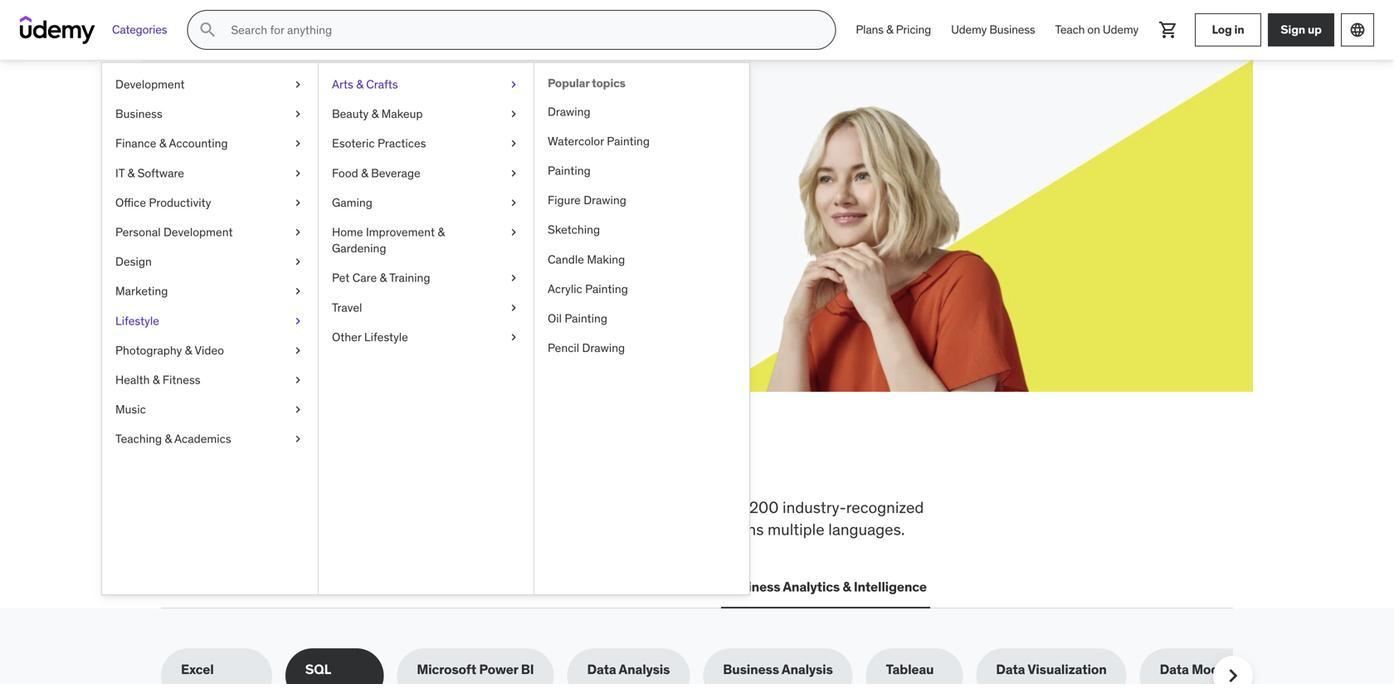 Task type: vqa. For each thing, say whether or not it's contained in the screenshot.
leftmost the Exam
no



Task type: locate. For each thing, give the bounding box(es) containing it.
0 vertical spatial drawing
[[548, 104, 591, 119]]

arts
[[332, 77, 354, 92]]

drawing down popular
[[548, 104, 591, 119]]

xsmall image inside food & beverage 'link'
[[507, 165, 521, 181]]

2 vertical spatial development
[[195, 578, 278, 595]]

for up and
[[693, 497, 712, 517]]

lifestyle right other
[[364, 329, 408, 344]]

arts & crafts link
[[319, 70, 534, 99]]

development
[[115, 77, 185, 92], [164, 225, 233, 239], [195, 578, 278, 595]]

0 horizontal spatial your
[[269, 173, 294, 190]]

data for data visualization
[[996, 661, 1026, 678]]

xsmall image for gaming
[[507, 195, 521, 211]]

& left video
[[185, 343, 192, 358]]

oil
[[548, 311, 562, 326]]

1 vertical spatial for
[[693, 497, 712, 517]]

esoteric
[[332, 136, 375, 151]]

teaching & academics link
[[102, 424, 318, 454]]

arts & crafts element
[[534, 63, 750, 594]]

1 horizontal spatial analysis
[[782, 661, 833, 678]]

xsmall image
[[291, 76, 305, 93], [507, 76, 521, 93], [507, 106, 521, 122], [507, 135, 521, 152], [291, 165, 305, 181], [291, 195, 305, 211], [291, 313, 305, 329], [507, 329, 521, 345], [291, 372, 305, 388], [291, 431, 305, 447]]

xsmall image inside lifestyle link
[[291, 313, 305, 329]]

& for accounting
[[159, 136, 166, 151]]

skills up the supports
[[355, 497, 391, 517]]

figure
[[548, 193, 581, 208]]

xsmall image for lifestyle
[[291, 313, 305, 329]]

xsmall image inside gaming link
[[507, 195, 521, 211]]

through
[[264, 192, 311, 209]]

0 horizontal spatial it
[[115, 165, 125, 180]]

xsmall image inside arts & crafts link
[[507, 76, 521, 93]]

personal
[[115, 225, 161, 239]]

business inside topic filters element
[[723, 661, 779, 678]]

bi
[[521, 661, 534, 678]]

development
[[596, 519, 689, 539]]

other lifestyle
[[332, 329, 408, 344]]

& up office
[[128, 165, 135, 180]]

xsmall image inside teaching & academics link
[[291, 431, 305, 447]]

200
[[750, 497, 779, 517]]

2 vertical spatial drawing
[[582, 340, 625, 355]]

health & fitness link
[[102, 365, 318, 395]]

1 vertical spatial it
[[298, 578, 309, 595]]

1 vertical spatial your
[[269, 173, 294, 190]]

skills inside covering critical workplace skills to technical topics, including prep content for over 200 industry-recognized certifications, our catalog supports well-rounded professional development and spans multiple languages.
[[355, 497, 391, 517]]

esoteric practices
[[332, 136, 426, 151]]

xsmall image for business
[[291, 106, 305, 122]]

1 horizontal spatial it
[[298, 578, 309, 595]]

for
[[300, 132, 339, 166], [693, 497, 712, 517]]

& for software
[[128, 165, 135, 180]]

1 horizontal spatial lifestyle
[[364, 329, 408, 344]]

development down office productivity link
[[164, 225, 233, 239]]

xsmall image inside esoteric practices link
[[507, 135, 521, 152]]

marketing link
[[102, 277, 318, 306]]

1 vertical spatial drawing
[[584, 193, 627, 208]]

xsmall image inside business link
[[291, 106, 305, 122]]

analysis for data analysis
[[619, 661, 670, 678]]

for inside skills for your future expand your potential with a course. starting at just $12.99 through dec 15.
[[300, 132, 339, 166]]

for inside covering critical workplace skills to technical topics, including prep content for over 200 industry-recognized certifications, our catalog supports well-rounded professional development and spans multiple languages.
[[693, 497, 712, 517]]

xsmall image inside beauty & makeup link
[[507, 106, 521, 122]]

xsmall image for development
[[291, 76, 305, 93]]

data science button
[[502, 567, 590, 607]]

xsmall image for other lifestyle
[[507, 329, 521, 345]]

sign
[[1281, 22, 1306, 37]]

0 horizontal spatial for
[[300, 132, 339, 166]]

& down gaming link
[[438, 225, 445, 239]]

drawing down oil painting
[[582, 340, 625, 355]]

it inside button
[[298, 578, 309, 595]]

candle
[[548, 252, 584, 267]]

xsmall image inside travel link
[[507, 299, 521, 316]]

teaching & academics
[[115, 431, 231, 446]]

xsmall image inside finance & accounting link
[[291, 135, 305, 152]]

web development button
[[161, 567, 281, 607]]

painting for watercolor painting
[[607, 134, 650, 149]]

business analytics & intelligence button
[[721, 567, 931, 607]]

& right finance
[[159, 136, 166, 151]]

drawing right figure
[[584, 193, 627, 208]]

&
[[887, 22, 894, 37], [356, 77, 364, 92], [372, 106, 379, 121], [159, 136, 166, 151], [128, 165, 135, 180], [361, 165, 368, 180], [438, 225, 445, 239], [380, 270, 387, 285], [185, 343, 192, 358], [153, 372, 160, 387], [165, 431, 172, 446], [843, 578, 851, 595]]

in
[[1235, 22, 1245, 37], [523, 443, 555, 486]]

certifications,
[[161, 519, 257, 539]]

udemy business
[[951, 22, 1036, 37]]

xsmall image inside home improvement & gardening link
[[507, 224, 521, 240]]

web development
[[164, 578, 278, 595]]

finance
[[115, 136, 156, 151]]

xsmall image for arts & crafts
[[507, 76, 521, 93]]

data left science
[[505, 578, 534, 595]]

1 horizontal spatial in
[[1235, 22, 1245, 37]]

sketching link
[[535, 215, 750, 245]]

0 vertical spatial for
[[300, 132, 339, 166]]

drawing
[[548, 104, 591, 119], [584, 193, 627, 208], [582, 340, 625, 355]]

xsmall image
[[291, 106, 305, 122], [291, 135, 305, 152], [507, 165, 521, 181], [507, 195, 521, 211], [291, 224, 305, 240], [507, 224, 521, 240], [291, 254, 305, 270], [507, 270, 521, 286], [291, 283, 305, 299], [507, 299, 521, 316], [291, 342, 305, 359], [291, 401, 305, 418]]

gaming
[[332, 195, 373, 210]]

topics,
[[480, 497, 526, 517]]

1 horizontal spatial for
[[693, 497, 712, 517]]

lifestyle down marketing
[[115, 313, 159, 328]]

& right care
[[380, 270, 387, 285]]

drawing for figure
[[584, 193, 627, 208]]

lifestyle
[[115, 313, 159, 328], [364, 329, 408, 344]]

data left "modeling"
[[1160, 661, 1189, 678]]

business
[[990, 22, 1036, 37], [115, 106, 163, 121], [725, 578, 781, 595], [723, 661, 779, 678]]

xsmall image for marketing
[[291, 283, 305, 299]]

1 vertical spatial in
[[523, 443, 555, 486]]

& right teaching
[[165, 431, 172, 446]]

potential
[[297, 173, 350, 190]]

1 vertical spatial skills
[[355, 497, 391, 517]]

you
[[371, 443, 430, 486]]

log in link
[[1196, 13, 1262, 46]]

it left certifications
[[298, 578, 309, 595]]

other lifestyle link
[[319, 322, 534, 352]]

in up including
[[523, 443, 555, 486]]

pet care & training
[[332, 270, 430, 285]]

development for personal
[[164, 225, 233, 239]]

0 horizontal spatial in
[[523, 443, 555, 486]]

& for video
[[185, 343, 192, 358]]

it
[[115, 165, 125, 180], [298, 578, 309, 595]]

home improvement & gardening
[[332, 225, 445, 256]]

& right analytics
[[843, 578, 851, 595]]

1 horizontal spatial your
[[344, 132, 404, 166]]

& for beverage
[[361, 165, 368, 180]]

topic filters element
[[161, 649, 1270, 684]]

udemy right pricing
[[951, 22, 987, 37]]

xsmall image for esoteric practices
[[507, 135, 521, 152]]

topics
[[592, 76, 626, 90]]

development right web
[[195, 578, 278, 595]]

xsmall image inside personal development link
[[291, 224, 305, 240]]

xsmall image inside development link
[[291, 76, 305, 93]]

xsmall image for teaching & academics
[[291, 431, 305, 447]]

xsmall image for personal development
[[291, 224, 305, 240]]

painting up the pencil drawing
[[565, 311, 608, 326]]

painting down drawing link
[[607, 134, 650, 149]]

development down categories dropdown button
[[115, 77, 185, 92]]

& right plans
[[887, 22, 894, 37]]

in right log
[[1235, 22, 1245, 37]]

painting down "making"
[[585, 281, 628, 296]]

xsmall image for music
[[291, 401, 305, 418]]

1 horizontal spatial udemy
[[1103, 22, 1139, 37]]

1 udemy from the left
[[951, 22, 987, 37]]

drawing inside figure drawing link
[[584, 193, 627, 208]]

personal development
[[115, 225, 233, 239]]

data right bi
[[587, 661, 616, 678]]

xsmall image inside marketing link
[[291, 283, 305, 299]]

skills
[[275, 443, 365, 486], [355, 497, 391, 517]]

0 vertical spatial it
[[115, 165, 125, 180]]

data inside button
[[505, 578, 534, 595]]

it up office
[[115, 165, 125, 180]]

udemy right on
[[1103, 22, 1139, 37]]

painting
[[607, 134, 650, 149], [548, 163, 591, 178], [585, 281, 628, 296], [565, 311, 608, 326]]

0 horizontal spatial analysis
[[619, 661, 670, 678]]

professional
[[507, 519, 593, 539]]

modeling
[[1192, 661, 1250, 678]]

tableau
[[886, 661, 934, 678]]

xsmall image inside it & software link
[[291, 165, 305, 181]]

need
[[437, 443, 516, 486]]

and
[[692, 519, 719, 539]]

& inside "link"
[[153, 372, 160, 387]]

Search for anything text field
[[228, 16, 816, 44]]

xsmall image for finance & accounting
[[291, 135, 305, 152]]

1 vertical spatial development
[[164, 225, 233, 239]]

drawing inside the pencil drawing link
[[582, 340, 625, 355]]

& right food
[[361, 165, 368, 180]]

teach
[[1056, 22, 1085, 37]]

leadership button
[[413, 567, 488, 607]]

xsmall image inside office productivity link
[[291, 195, 305, 211]]

data left visualization
[[996, 661, 1026, 678]]

2 analysis from the left
[[782, 661, 833, 678]]

sign up link
[[1269, 13, 1335, 46]]

0 vertical spatial in
[[1235, 22, 1245, 37]]

food & beverage link
[[319, 158, 534, 188]]

all
[[161, 443, 210, 486]]

intelligence
[[854, 578, 927, 595]]

development inside button
[[195, 578, 278, 595]]

xsmall image inside pet care & training link
[[507, 270, 521, 286]]

categories button
[[102, 10, 177, 50]]

food & beverage
[[332, 165, 421, 180]]

xsmall image inside other lifestyle link
[[507, 329, 521, 345]]

2 udemy from the left
[[1103, 22, 1139, 37]]

business inside button
[[725, 578, 781, 595]]

painting for oil painting
[[565, 311, 608, 326]]

& right the beauty
[[372, 106, 379, 121]]

data analysis
[[587, 661, 670, 678]]

xsmall image for design
[[291, 254, 305, 270]]

catalog
[[287, 519, 339, 539]]

candle making link
[[535, 245, 750, 274]]

xsmall image inside health & fitness "link"
[[291, 372, 305, 388]]

& right arts
[[356, 77, 364, 92]]

well-
[[409, 519, 444, 539]]

xsmall image inside the photography & video link
[[291, 342, 305, 359]]

music
[[115, 402, 146, 417]]

it & software
[[115, 165, 184, 180]]

0 vertical spatial lifestyle
[[115, 313, 159, 328]]

& for fitness
[[153, 372, 160, 387]]

communication
[[606, 578, 705, 595]]

plans & pricing
[[856, 22, 932, 37]]

rounded
[[444, 519, 503, 539]]

it for it & software
[[115, 165, 125, 180]]

acrylic
[[548, 281, 583, 296]]

udemy
[[951, 22, 987, 37], [1103, 22, 1139, 37]]

data for data science
[[505, 578, 534, 595]]

& inside 'link'
[[361, 165, 368, 180]]

0 horizontal spatial udemy
[[951, 22, 987, 37]]

office productivity
[[115, 195, 211, 210]]

for up potential
[[300, 132, 339, 166]]

xsmall image inside music link
[[291, 401, 305, 418]]

1 analysis from the left
[[619, 661, 670, 678]]

& right health
[[153, 372, 160, 387]]

at
[[489, 173, 501, 190]]

& inside button
[[843, 578, 851, 595]]

xsmall image inside design "link"
[[291, 254, 305, 270]]

skills up workplace
[[275, 443, 365, 486]]

course.
[[392, 173, 435, 190]]



Task type: describe. For each thing, give the bounding box(es) containing it.
xsmall image for health & fitness
[[291, 372, 305, 388]]

certifications
[[312, 578, 396, 595]]

content
[[634, 497, 689, 517]]

personal development link
[[102, 217, 318, 247]]

recognized
[[847, 497, 924, 517]]

food
[[332, 165, 358, 180]]

development link
[[102, 70, 318, 99]]

data for data modeling
[[1160, 661, 1189, 678]]

music link
[[102, 395, 318, 424]]

with
[[353, 173, 378, 190]]

it certifications
[[298, 578, 396, 595]]

candle making
[[548, 252, 625, 267]]

business for business
[[115, 106, 163, 121]]

plans
[[856, 22, 884, 37]]

power
[[479, 661, 518, 678]]

popular topics
[[548, 76, 626, 90]]

0 horizontal spatial lifestyle
[[115, 313, 159, 328]]

data for data analysis
[[587, 661, 616, 678]]

acrylic painting
[[548, 281, 628, 296]]

other
[[332, 329, 362, 344]]

the
[[216, 443, 269, 486]]

over
[[716, 497, 746, 517]]

xsmall image for travel
[[507, 299, 521, 316]]

analysis for business analysis
[[782, 661, 833, 678]]

place
[[627, 443, 714, 486]]

supports
[[343, 519, 406, 539]]

communication button
[[603, 567, 708, 607]]

prep
[[598, 497, 631, 517]]

painting up figure
[[548, 163, 591, 178]]

web
[[164, 578, 193, 595]]

xsmall image for photography & video
[[291, 342, 305, 359]]

technical
[[412, 497, 476, 517]]

productivity
[[149, 195, 211, 210]]

including
[[530, 497, 594, 517]]

painting link
[[535, 156, 750, 186]]

excel
[[181, 661, 214, 678]]

15.
[[341, 192, 357, 209]]

drawing link
[[535, 97, 750, 127]]

beauty
[[332, 106, 369, 121]]

travel
[[332, 300, 362, 315]]

udemy business link
[[942, 10, 1046, 50]]

lifestyle link
[[102, 306, 318, 336]]

gaming link
[[319, 188, 534, 217]]

dec
[[314, 192, 338, 209]]

software
[[137, 165, 184, 180]]

business for business analysis
[[723, 661, 779, 678]]

0 vertical spatial skills
[[275, 443, 365, 486]]

design link
[[102, 247, 318, 277]]

up
[[1308, 22, 1322, 37]]

watercolor
[[548, 134, 604, 149]]

home improvement & gardening link
[[319, 217, 534, 263]]

science
[[537, 578, 586, 595]]

design
[[115, 254, 152, 269]]

beverage
[[371, 165, 421, 180]]

& for pricing
[[887, 22, 894, 37]]

data science
[[505, 578, 586, 595]]

teaching
[[115, 431, 162, 446]]

& inside home improvement & gardening
[[438, 225, 445, 239]]

oil painting link
[[535, 304, 750, 333]]

training
[[389, 270, 430, 285]]

xsmall image for office productivity
[[291, 195, 305, 211]]

xsmall image for home improvement & gardening
[[507, 224, 521, 240]]

xsmall image for pet care & training
[[507, 270, 521, 286]]

choose a language image
[[1350, 22, 1367, 38]]

0 vertical spatial development
[[115, 77, 185, 92]]

beauty & makeup link
[[319, 99, 534, 129]]

home
[[332, 225, 363, 239]]

it & software link
[[102, 158, 318, 188]]

drawing for pencil
[[582, 340, 625, 355]]

beauty & makeup
[[332, 106, 423, 121]]

leadership
[[416, 578, 485, 595]]

improvement
[[366, 225, 435, 239]]

xsmall image for it & software
[[291, 165, 305, 181]]

making
[[587, 252, 625, 267]]

it certifications button
[[295, 567, 400, 607]]

all the skills you need in one place
[[161, 443, 714, 486]]

drawing inside drawing link
[[548, 104, 591, 119]]

microsoft power bi
[[417, 661, 534, 678]]

figure drawing link
[[535, 186, 750, 215]]

teach on udemy link
[[1046, 10, 1149, 50]]

teach on udemy
[[1056, 22, 1139, 37]]

figure drawing
[[548, 193, 627, 208]]

& for crafts
[[356, 77, 364, 92]]

& for academics
[[165, 431, 172, 446]]

next image
[[1220, 663, 1247, 684]]

& for makeup
[[372, 106, 379, 121]]

business for business analytics & intelligence
[[725, 578, 781, 595]]

xsmall image for beauty & makeup
[[507, 106, 521, 122]]

1 vertical spatial lifestyle
[[364, 329, 408, 344]]

plans & pricing link
[[846, 10, 942, 50]]

just
[[504, 173, 526, 190]]

office productivity link
[[102, 188, 318, 217]]

care
[[353, 270, 377, 285]]

microsoft
[[417, 661, 477, 678]]

in inside log in link
[[1235, 22, 1245, 37]]

data visualization
[[996, 661, 1107, 678]]

udemy image
[[20, 16, 95, 44]]

0 vertical spatial your
[[344, 132, 404, 166]]

finance & accounting link
[[102, 129, 318, 158]]

it for it certifications
[[298, 578, 309, 595]]

photography & video link
[[102, 336, 318, 365]]

sign up
[[1281, 22, 1322, 37]]

critical
[[228, 497, 275, 517]]

finance & accounting
[[115, 136, 228, 151]]

painting for acrylic painting
[[585, 281, 628, 296]]

shopping cart with 0 items image
[[1159, 20, 1179, 40]]

development for web
[[195, 578, 278, 595]]

on
[[1088, 22, 1101, 37]]

acrylic painting link
[[535, 274, 750, 304]]

xsmall image for food & beverage
[[507, 165, 521, 181]]

starting
[[438, 173, 486, 190]]

accounting
[[169, 136, 228, 151]]

industry-
[[783, 497, 847, 517]]

skills for your future expand your potential with a course. starting at just $12.99 through dec 15.
[[221, 132, 526, 209]]

expand
[[221, 173, 266, 190]]

covering
[[161, 497, 224, 517]]

pencil drawing link
[[535, 333, 750, 363]]

submit search image
[[198, 20, 218, 40]]

sql
[[305, 661, 331, 678]]



